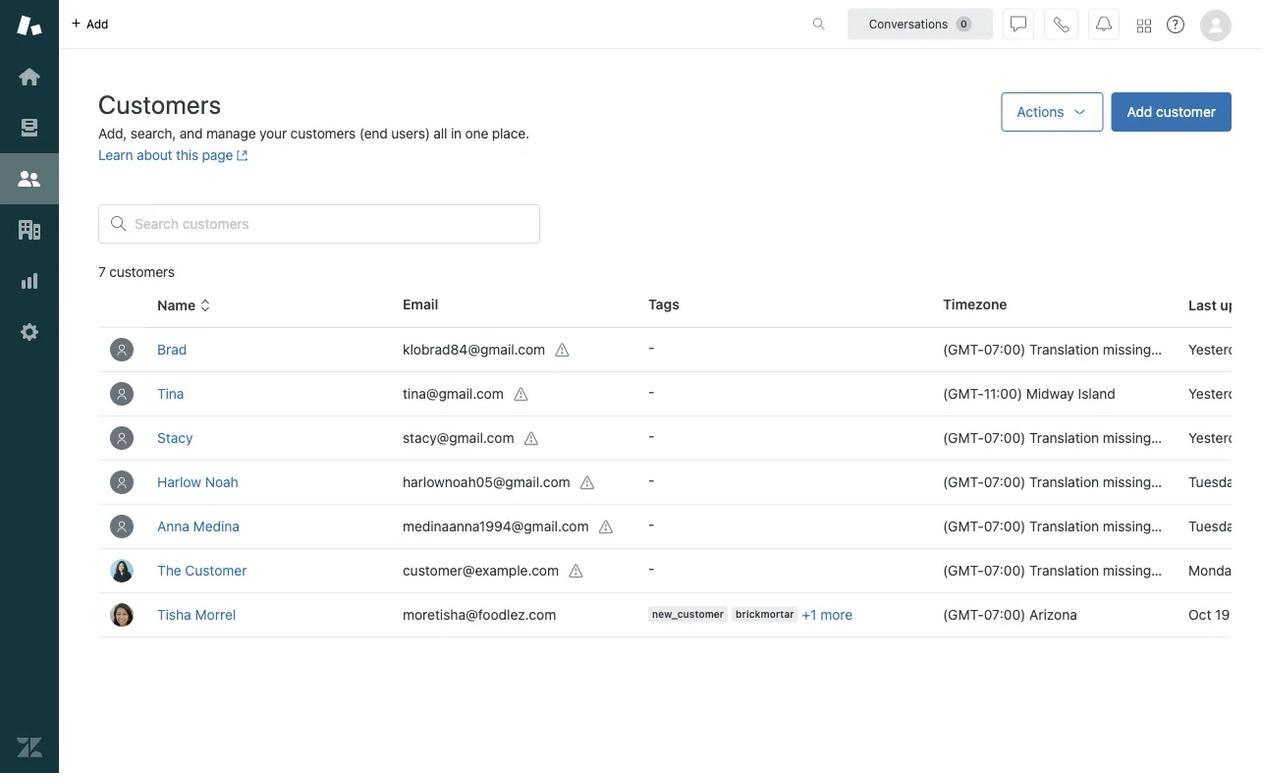 Task type: vqa. For each thing, say whether or not it's contained in the screenshot.
1st Tuesday 13: from the top of the page
yes



Task type: describe. For each thing, give the bounding box(es) containing it.
- for stacy@gmail.com
[[649, 428, 655, 444]]

brad
[[157, 341, 187, 358]]

- for customer@example.com
[[649, 561, 655, 577]]

unverified email image for medinaanna1994@gmail.com
[[599, 520, 615, 535]]

tina link
[[157, 386, 184, 402]]

name button
[[157, 297, 211, 315]]

last update
[[1189, 297, 1262, 314]]

13
[[1255, 341, 1262, 358]]

conversations button
[[848, 8, 994, 40]]

conversations
[[869, 17, 949, 31]]

07:00)
[[984, 607, 1026, 623]]

more
[[821, 606, 853, 622]]

in
[[451, 125, 462, 142]]

zendesk products image
[[1138, 19, 1152, 33]]

main element
[[0, 0, 59, 773]]

one
[[465, 125, 489, 142]]

moretisha@foodlez.com
[[403, 607, 556, 623]]

13: for medinaanna1994@gmail.com
[[1246, 518, 1262, 535]]

12 for tina@gmail.com
[[1255, 386, 1262, 402]]

customers image
[[17, 166, 42, 192]]

7
[[98, 264, 106, 280]]

harlow noah
[[157, 474, 239, 490]]

11:00)
[[984, 386, 1023, 402]]

medina
[[193, 518, 240, 535]]

unverified email image for harlownoah05@gmail.com
[[581, 475, 596, 491]]

customers add, search, and manage your customers (end users) all in one place.
[[98, 89, 530, 142]]

+1
[[802, 606, 817, 622]]

yesterday 12 for stacy@gmail.com
[[1189, 430, 1262, 446]]

Search customers field
[[135, 215, 528, 233]]

last update button
[[1189, 297, 1262, 315]]

learn about this page link
[[98, 147, 248, 163]]

harlownoah05@gmail.com
[[403, 474, 571, 490]]

- for tina@gmail.com
[[649, 384, 655, 400]]

zendesk image
[[17, 735, 42, 761]]

klobrad84@gmail.com
[[403, 341, 546, 357]]

notifications image
[[1097, 16, 1112, 32]]

tuesday 13: for harlownoah05@gmail.com
[[1189, 474, 1262, 490]]

tags
[[649, 296, 680, 312]]

(end
[[360, 125, 388, 142]]

unverified email image for stacy@gmail.com
[[524, 431, 540, 447]]

new_customer
[[653, 609, 724, 620]]

timezone
[[943, 296, 1008, 312]]

tuesday for harlownoah05@gmail.com
[[1189, 474, 1242, 490]]

place.
[[492, 125, 530, 142]]

yesterday 12 for tina@gmail.com
[[1189, 386, 1262, 402]]

tuesday 13: for medinaanna1994@gmail.com
[[1189, 518, 1262, 535]]

brickmortar +1 more
[[736, 606, 853, 622]]

search,
[[131, 125, 176, 142]]

add
[[1128, 104, 1153, 120]]

anna
[[157, 518, 190, 535]]

get help image
[[1167, 16, 1185, 33]]

customer@example.com
[[403, 562, 559, 578]]

button displays agent's chat status as invisible. image
[[1011, 16, 1027, 32]]

yesterday for klobrad84@gmail.com
[[1189, 341, 1252, 358]]

tuesday for medinaanna1994@gmail.com
[[1189, 518, 1242, 535]]

1 vertical spatial customers
[[109, 264, 175, 280]]

midway
[[1027, 386, 1075, 402]]

zendesk support image
[[17, 13, 42, 38]]

last
[[1189, 297, 1217, 314]]

all
[[434, 125, 447, 142]]

learn about this page
[[98, 147, 233, 163]]

medinaanna1994@gmail.com
[[403, 518, 589, 534]]

yesterday for stacy@gmail.com
[[1189, 430, 1252, 446]]

7 customers
[[98, 264, 175, 280]]

arizona
[[1030, 607, 1078, 623]]

customer
[[1157, 104, 1217, 120]]

monday
[[1189, 563, 1240, 579]]

(gmt- for 11:00)
[[943, 386, 984, 402]]

stacy
[[157, 430, 193, 446]]

learn
[[98, 147, 133, 163]]



Task type: locate. For each thing, give the bounding box(es) containing it.
add customer
[[1128, 104, 1217, 120]]

add button
[[59, 0, 120, 48]]

unverified email image for tina@gmail.com
[[514, 387, 529, 403]]

0 vertical spatial yesterday 12
[[1189, 386, 1262, 402]]

1 vertical spatial 12
[[1255, 430, 1262, 446]]

yesterday 12
[[1189, 386, 1262, 402], [1189, 430, 1262, 446]]

admin image
[[17, 319, 42, 345]]

2 vertical spatial unverified email image
[[569, 564, 585, 579]]

actions
[[1017, 104, 1065, 120]]

0 horizontal spatial unverified email image
[[514, 387, 529, 403]]

tina
[[157, 386, 184, 402]]

get started image
[[17, 64, 42, 89]]

2 horizontal spatial unverified email image
[[599, 520, 615, 535]]

the customer link
[[157, 563, 247, 579]]

customers inside customers add, search, and manage your customers (end users) all in one place.
[[291, 125, 356, 142]]

1 vertical spatial tuesday 13:
[[1189, 518, 1262, 535]]

anna medina link
[[157, 518, 240, 535]]

update
[[1221, 297, 1262, 314]]

-
[[649, 340, 655, 356], [649, 384, 655, 400], [649, 428, 655, 444], [649, 472, 655, 488], [649, 516, 655, 533], [649, 561, 655, 577]]

2 tuesday 13: from the top
[[1189, 518, 1262, 535]]

1 tuesday from the top
[[1189, 474, 1242, 490]]

13:
[[1246, 474, 1262, 490], [1246, 518, 1262, 535]]

(opens in a new tab) image
[[233, 150, 248, 161]]

unverified email image
[[555, 343, 571, 358], [524, 431, 540, 447], [569, 564, 585, 579]]

unverified email image
[[514, 387, 529, 403], [581, 475, 596, 491], [599, 520, 615, 535]]

brickmortar
[[736, 609, 795, 620]]

1 vertical spatial yesterday
[[1189, 386, 1252, 402]]

1 yesterday 12 from the top
[[1189, 386, 1262, 402]]

unverified email image up harlownoah05@gmail.com
[[524, 431, 540, 447]]

tuesday 13:
[[1189, 474, 1262, 490], [1189, 518, 1262, 535]]

(gmt-
[[943, 386, 984, 402], [943, 607, 984, 623]]

1 tuesday 13: from the top
[[1189, 474, 1262, 490]]

0 vertical spatial (gmt-
[[943, 386, 984, 402]]

noah
[[205, 474, 239, 490]]

2 tuesday from the top
[[1189, 518, 1242, 535]]

email
[[403, 296, 439, 312]]

reporting image
[[17, 268, 42, 294]]

1 13: from the top
[[1246, 474, 1262, 490]]

customers
[[98, 89, 222, 119]]

4 - from the top
[[649, 472, 655, 488]]

2 vertical spatial unverified email image
[[599, 520, 615, 535]]

tisha morrel
[[157, 607, 236, 623]]

1 yesterday from the top
[[1189, 341, 1252, 358]]

0 vertical spatial unverified email image
[[514, 387, 529, 403]]

users)
[[391, 125, 430, 142]]

tina@gmail.com
[[403, 385, 504, 401]]

add customer button
[[1112, 92, 1232, 132]]

2 vertical spatial yesterday
[[1189, 430, 1252, 446]]

1 (gmt- from the top
[[943, 386, 984, 402]]

0 vertical spatial customers
[[291, 125, 356, 142]]

6 - from the top
[[649, 561, 655, 577]]

- for klobrad84@gmail.com
[[649, 340, 655, 356]]

unverified email image for klobrad84@gmail.com
[[555, 343, 571, 358]]

3 - from the top
[[649, 428, 655, 444]]

13: for harlownoah05@gmail.com
[[1246, 474, 1262, 490]]

this
[[176, 147, 199, 163]]

island
[[1079, 386, 1116, 402]]

1 horizontal spatial customers
[[291, 125, 356, 142]]

(gmt- for 07:00)
[[943, 607, 984, 623]]

actions button
[[1002, 92, 1104, 132]]

3 yesterday from the top
[[1189, 430, 1252, 446]]

monday 09:
[[1189, 563, 1262, 579]]

views image
[[17, 115, 42, 141]]

stacy@gmail.com
[[403, 429, 514, 446]]

2 (gmt- from the top
[[943, 607, 984, 623]]

0 horizontal spatial customers
[[109, 264, 175, 280]]

12 for stacy@gmail.com
[[1255, 430, 1262, 446]]

tisha morrel link
[[157, 607, 236, 623]]

harlow
[[157, 474, 201, 490]]

unverified email image for customer@example.com
[[569, 564, 585, 579]]

(gmt-11:00) midway island
[[943, 386, 1116, 402]]

morrel
[[195, 607, 236, 623]]

anna medina
[[157, 518, 240, 535]]

unverified email image down medinaanna1994@gmail.com
[[569, 564, 585, 579]]

your
[[260, 125, 287, 142]]

1 horizontal spatial unverified email image
[[581, 475, 596, 491]]

2 yesterday from the top
[[1189, 386, 1252, 402]]

2 yesterday 12 from the top
[[1189, 430, 1262, 446]]

oct
[[1189, 607, 1212, 623]]

1 vertical spatial yesterday 12
[[1189, 430, 1262, 446]]

unverified email image right klobrad84@gmail.com
[[555, 343, 571, 358]]

2 - from the top
[[649, 384, 655, 400]]

customer
[[185, 563, 247, 579]]

- for medinaanna1994@gmail.com
[[649, 516, 655, 533]]

1 vertical spatial (gmt-
[[943, 607, 984, 623]]

tisha
[[157, 607, 191, 623]]

yesterday for tina@gmail.com
[[1189, 386, 1252, 402]]

(gmt- left arizona
[[943, 607, 984, 623]]

manage
[[206, 125, 256, 142]]

0 vertical spatial 12
[[1255, 386, 1262, 402]]

1 vertical spatial unverified email image
[[581, 475, 596, 491]]

about
[[137, 147, 172, 163]]

1 vertical spatial unverified email image
[[524, 431, 540, 447]]

add
[[86, 17, 109, 31]]

customers
[[291, 125, 356, 142], [109, 264, 175, 280]]

1 vertical spatial 13:
[[1246, 518, 1262, 535]]

harlow noah link
[[157, 474, 239, 490]]

name
[[157, 297, 196, 314]]

1 - from the top
[[649, 340, 655, 356]]

0 vertical spatial yesterday
[[1189, 341, 1252, 358]]

(gmt- left "midway"
[[943, 386, 984, 402]]

0 vertical spatial tuesday
[[1189, 474, 1242, 490]]

1 vertical spatial tuesday
[[1189, 518, 1242, 535]]

customers right 7
[[109, 264, 175, 280]]

0 vertical spatial 13:
[[1246, 474, 1262, 490]]

- for harlownoah05@gmail.com
[[649, 472, 655, 488]]

customers right your at the top of the page
[[291, 125, 356, 142]]

yesterday
[[1189, 341, 1252, 358], [1189, 386, 1252, 402], [1189, 430, 1252, 446]]

stacy link
[[157, 430, 193, 446]]

2 12 from the top
[[1255, 430, 1262, 446]]

0 vertical spatial unverified email image
[[555, 343, 571, 358]]

09:
[[1243, 563, 1262, 579]]

5 - from the top
[[649, 516, 655, 533]]

organizations image
[[17, 217, 42, 243]]

the
[[157, 563, 181, 579]]

tuesday
[[1189, 474, 1242, 490], [1189, 518, 1242, 535]]

brad link
[[157, 341, 187, 358]]

and
[[180, 125, 203, 142]]

0 vertical spatial tuesday 13:
[[1189, 474, 1262, 490]]

2 13: from the top
[[1246, 518, 1262, 535]]

oct 19
[[1189, 607, 1231, 623]]

page
[[202, 147, 233, 163]]

yesterday 13
[[1189, 341, 1262, 358]]

the customer
[[157, 563, 247, 579]]

(gmt-07:00) arizona
[[943, 607, 1078, 623]]

12
[[1255, 386, 1262, 402], [1255, 430, 1262, 446]]

add,
[[98, 125, 127, 142]]

+1 more button
[[802, 606, 853, 623]]

1 12 from the top
[[1255, 386, 1262, 402]]

19
[[1216, 607, 1231, 623]]



